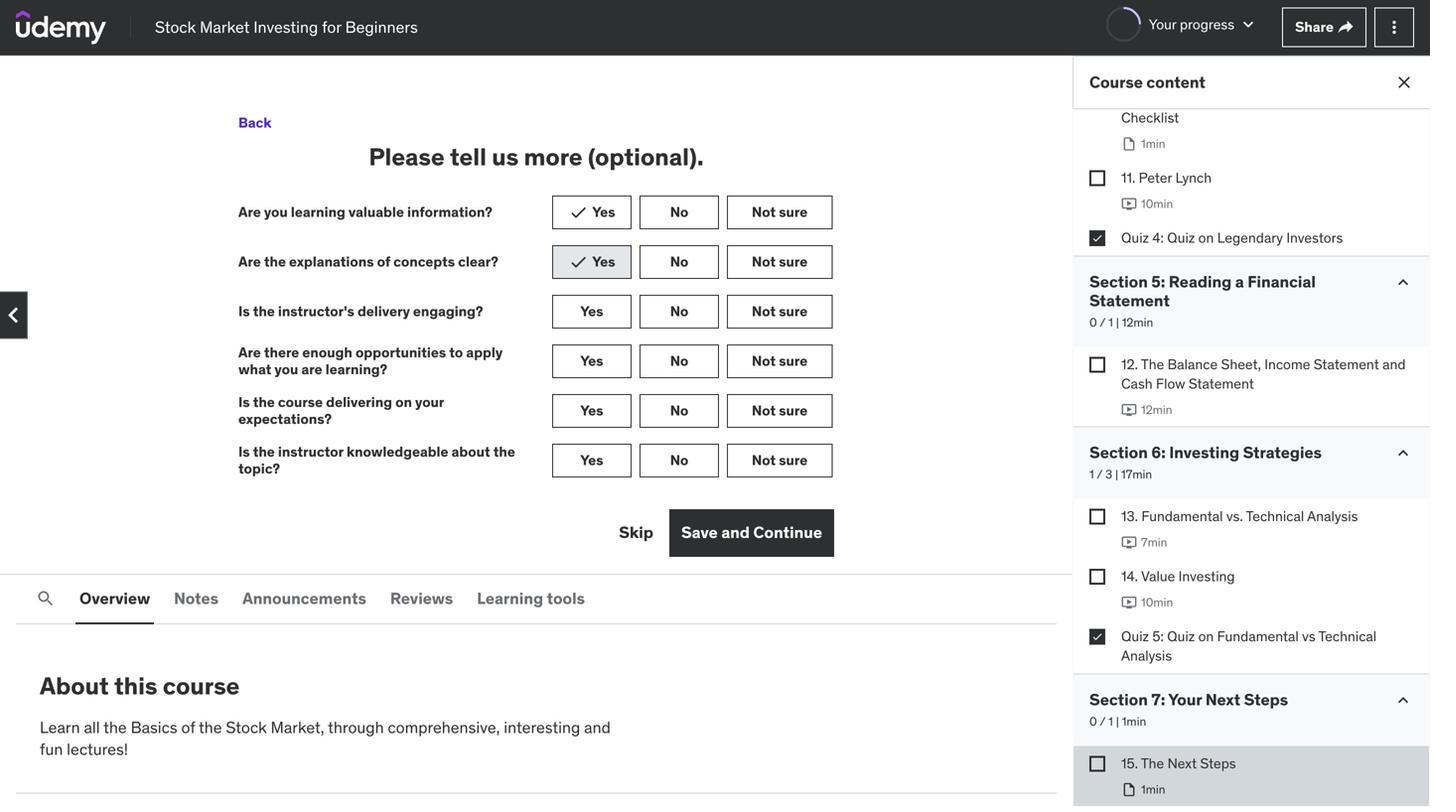 Task type: locate. For each thing, give the bounding box(es) containing it.
0 vertical spatial the
[[1142, 356, 1165, 374]]

the right 12.
[[1142, 356, 1165, 374]]

yes down is the instructor's delivery engaging? 'group'
[[581, 352, 604, 370]]

information?
[[407, 203, 493, 221]]

section down play peter lynch icon at the top
[[1090, 272, 1149, 292]]

2 vertical spatial small image
[[1394, 444, 1414, 464]]

is the course delivering on your expectations? group
[[231, 393, 843, 428]]

yes inside are there enough opportunities to apply what you are learning? group
[[581, 352, 604, 370]]

yes for is the instructor knowledgeable about the topic?
[[581, 452, 604, 469]]

analysis up 7:
[[1122, 647, 1173, 665]]

0 vertical spatial small image
[[1239, 14, 1259, 34]]

1 horizontal spatial statement
[[1189, 375, 1255, 393]]

no inside the is the instructor knowledgeable about the topic? "group"
[[670, 452, 689, 469]]

xsmall image right share
[[1338, 19, 1354, 35]]

not sure inside are there enough opportunities to apply what you are learning? group
[[752, 352, 808, 370]]

vs.
[[1227, 508, 1244, 526]]

5 no from the top
[[670, 402, 689, 420]]

next
[[1206, 690, 1241, 710], [1168, 755, 1197, 773]]

2 are from the top
[[238, 253, 261, 271]]

your right 7:
[[1169, 690, 1203, 710]]

learning tools button
[[473, 575, 589, 623]]

1 10min from the top
[[1142, 196, 1174, 212]]

back button
[[238, 103, 272, 143]]

0 horizontal spatial and
[[584, 718, 611, 738]]

section 7: your next steps 0 / 1 | 1min
[[1090, 690, 1289, 730]]

is the instructor knowledgeable about the topic?
[[238, 443, 516, 478]]

are there enough opportunities to apply what you are learning? group
[[231, 344, 843, 378]]

1min up 15.
[[1123, 715, 1147, 730]]

notes
[[174, 589, 219, 609]]

17min
[[1122, 467, 1153, 483]]

yes for is the course delivering on your expectations?
[[581, 402, 604, 420]]

section 5: reading a financial statement 0 / 1 | 12min
[[1090, 272, 1316, 331]]

the for 12.
[[1142, 356, 1165, 374]]

analysis
[[1308, 508, 1359, 526], [1122, 647, 1173, 665]]

5 sure from the top
[[779, 402, 808, 420]]

the down expectations? at the left bottom
[[253, 443, 275, 461]]

about this course
[[40, 672, 240, 701]]

yes down (optional).
[[593, 203, 616, 221]]

are you learning valuable information? group
[[231, 196, 843, 229]]

xsmall image
[[1090, 357, 1106, 373], [1090, 509, 1106, 525], [1090, 569, 1106, 585], [1090, 629, 1106, 645]]

12min
[[1123, 315, 1154, 331], [1142, 403, 1173, 418]]

1 vertical spatial of
[[181, 718, 195, 738]]

notes button
[[170, 575, 223, 623]]

section for /
[[1090, 443, 1149, 463]]

6 not from the top
[[752, 452, 776, 469]]

4:
[[1153, 229, 1164, 247]]

3 xsmall image from the top
[[1090, 569, 1106, 585]]

next right 15.
[[1168, 755, 1197, 773]]

1 not from the top
[[752, 203, 776, 221]]

are left explanations
[[238, 253, 261, 271]]

5: inside section 5: reading a financial statement 0 / 1 | 12min
[[1152, 272, 1166, 292]]

course down are
[[278, 393, 323, 411]]

6 no from the top
[[670, 452, 689, 469]]

analysis inside quiz 5: quiz on fundamental vs technical analysis
[[1122, 647, 1173, 665]]

4 no from the top
[[670, 352, 689, 370]]

1 vertical spatial technical
[[1319, 628, 1377, 646]]

10min for value
[[1142, 595, 1174, 611]]

1 horizontal spatial of
[[377, 253, 391, 271]]

7:
[[1152, 690, 1166, 710]]

1 vertical spatial |
[[1116, 467, 1119, 483]]

4 sure from the top
[[779, 352, 808, 370]]

0 horizontal spatial small image
[[569, 252, 589, 272]]

sure inside the is the instructor knowledgeable about the topic? "group"
[[779, 452, 808, 469]]

0 vertical spatial technical
[[1247, 508, 1305, 526]]

technical
[[1247, 508, 1305, 526], [1319, 628, 1377, 646]]

fundamental up 7min
[[1142, 508, 1224, 526]]

0 inside section 7: your next steps 0 / 1 | 1min
[[1090, 715, 1098, 730]]

2 not from the top
[[752, 253, 776, 271]]

peter
[[1139, 169, 1173, 187]]

1min right 'start the next steps' icon
[[1142, 783, 1166, 798]]

yes inside 'are you learning valuable information?' group
[[593, 203, 616, 221]]

10min down peter
[[1142, 196, 1174, 212]]

steps
[[1245, 690, 1289, 710], [1201, 755, 1237, 773]]

small image
[[1239, 14, 1259, 34], [569, 252, 589, 272], [1394, 691, 1414, 711]]

yes down is the course delivering on your expectations? group
[[581, 452, 604, 469]]

3 section from the top
[[1090, 690, 1149, 710]]

1 horizontal spatial steps
[[1245, 690, 1289, 710]]

1min for 15. the next steps
[[1142, 783, 1166, 798]]

yes inside is the course delivering on your expectations? group
[[581, 402, 604, 420]]

learning
[[477, 589, 544, 609]]

0 vertical spatial 1min
[[1142, 136, 1166, 152]]

yes down are the explanations of concepts clear? group
[[581, 302, 604, 320]]

not sure inside the is the instructor knowledgeable about the topic? "group"
[[752, 452, 808, 469]]

and
[[1383, 356, 1406, 374], [722, 523, 750, 543], [584, 718, 611, 738]]

0 horizontal spatial course
[[163, 672, 240, 701]]

all
[[84, 718, 100, 738]]

are left learning
[[238, 203, 261, 221]]

on left "legendary"
[[1199, 229, 1215, 247]]

1 horizontal spatial course
[[278, 393, 323, 411]]

is up what
[[238, 302, 250, 320]]

the right about
[[494, 443, 516, 461]]

no for the
[[670, 452, 689, 469]]

of right "basics"
[[181, 718, 195, 738]]

the inside is the course delivering on your expectations?
[[253, 393, 275, 411]]

1 sure from the top
[[779, 203, 808, 221]]

1 vertical spatial your
[[1169, 690, 1203, 710]]

2 the from the top
[[1142, 755, 1165, 773]]

0 vertical spatial your
[[1149, 15, 1177, 33]]

1 vertical spatial 1min
[[1123, 715, 1147, 730]]

start philip fisher's 15-point investment checklist image
[[1122, 136, 1138, 152]]

yes inside the is the instructor knowledgeable about the topic? "group"
[[581, 452, 604, 469]]

1 vertical spatial 1
[[1090, 467, 1095, 483]]

10min down the value
[[1142, 595, 1174, 611]]

0 vertical spatial of
[[377, 253, 391, 271]]

|
[[1117, 315, 1120, 331], [1116, 467, 1119, 483], [1117, 715, 1120, 730]]

not sure inside are the explanations of concepts clear? group
[[752, 253, 808, 271]]

section left 7:
[[1090, 690, 1149, 710]]

5: down the value
[[1153, 628, 1164, 646]]

1 vertical spatial analysis
[[1122, 647, 1173, 665]]

1 vertical spatial 10min
[[1142, 595, 1174, 611]]

not sure for apply
[[752, 352, 808, 370]]

2 horizontal spatial statement
[[1314, 356, 1380, 374]]

no inside are the explanations of concepts clear? group
[[670, 253, 689, 271]]

1 are from the top
[[238, 203, 261, 221]]

2 vertical spatial /
[[1100, 715, 1106, 730]]

the right 15.
[[1142, 755, 1165, 773]]

sure for your
[[779, 402, 808, 420]]

2 is from the top
[[238, 393, 250, 411]]

0
[[1090, 315, 1098, 331], [1090, 715, 1098, 730]]

no
[[670, 203, 689, 221], [670, 253, 689, 271], [670, 302, 689, 320], [670, 352, 689, 370], [670, 402, 689, 420], [670, 452, 689, 469]]

no for your
[[670, 402, 689, 420]]

2 vertical spatial on
[[1199, 628, 1215, 646]]

technical right vs
[[1319, 628, 1377, 646]]

steps down quiz 5: quiz on fundamental vs technical analysis
[[1245, 690, 1289, 710]]

3 no from the top
[[670, 302, 689, 320]]

/ inside section 5: reading a financial statement 0 / 1 | 12min
[[1100, 315, 1106, 331]]

are the explanations of concepts clear? group
[[231, 245, 843, 279]]

the right "basics"
[[199, 718, 222, 738]]

1 horizontal spatial and
[[722, 523, 750, 543]]

2 section from the top
[[1090, 443, 1149, 463]]

0 vertical spatial is
[[238, 302, 250, 320]]

sure
[[779, 203, 808, 221], [779, 253, 808, 271], [779, 302, 808, 320], [779, 352, 808, 370], [779, 402, 808, 420], [779, 452, 808, 469]]

0 vertical spatial 0
[[1090, 315, 1098, 331]]

10min
[[1142, 196, 1174, 212], [1142, 595, 1174, 611]]

checklist
[[1122, 109, 1180, 127]]

the
[[264, 253, 286, 271], [253, 302, 275, 320], [253, 393, 275, 411], [253, 443, 275, 461], [494, 443, 516, 461], [104, 718, 127, 738], [199, 718, 222, 738]]

3 not from the top
[[752, 302, 776, 320]]

10. philip fisher's 15-point investment checklist
[[1122, 89, 1357, 127]]

1 horizontal spatial next
[[1206, 690, 1241, 710]]

section inside section 5: reading a financial statement 0 / 1 | 12min
[[1090, 272, 1149, 292]]

quiz down 'play value investing' icon
[[1122, 628, 1150, 646]]

5: inside quiz 5: quiz on fundamental vs technical analysis
[[1153, 628, 1164, 646]]

small image inside are the explanations of concepts clear? group
[[569, 252, 589, 272]]

and inside learn all the basics of the stock market, through comprehensive, interesting and fun lectures!
[[584, 718, 611, 738]]

0 horizontal spatial analysis
[[1122, 647, 1173, 665]]

is inside is the instructor knowledgeable about the topic?
[[238, 443, 250, 461]]

xsmall image for 12.
[[1090, 357, 1106, 373]]

skip button
[[619, 510, 654, 557]]

5 not sure from the top
[[752, 402, 808, 420]]

is inside 'group'
[[238, 302, 250, 320]]

knowledgeable
[[347, 443, 449, 461]]

statement down sheet,
[[1189, 375, 1255, 393]]

is the course delivering on your expectations?
[[238, 393, 444, 428]]

1 vertical spatial 0
[[1090, 715, 1098, 730]]

yes down 'are you learning valuable information?' group
[[593, 253, 616, 271]]

yes inside are the explanations of concepts clear? group
[[593, 253, 616, 271]]

not inside is the course delivering on your expectations? group
[[752, 402, 776, 420]]

1 section from the top
[[1090, 272, 1149, 292]]

quiz down 14. value investing at right
[[1168, 628, 1196, 646]]

2 vertical spatial are
[[238, 344, 261, 362]]

stock left market
[[155, 17, 196, 37]]

no inside are there enough opportunities to apply what you are learning? group
[[670, 352, 689, 370]]

tell
[[450, 142, 487, 172]]

lynch
[[1176, 169, 1212, 187]]

3 is from the top
[[238, 443, 250, 461]]

1 vertical spatial section
[[1090, 443, 1149, 463]]

2 vertical spatial |
[[1117, 715, 1120, 730]]

1 vertical spatial stock
[[226, 718, 267, 738]]

steps down section 7: your next steps 0 / 1 | 1min
[[1201, 755, 1237, 773]]

progress
[[1180, 15, 1235, 33]]

3 are from the top
[[238, 344, 261, 362]]

actions image
[[1385, 17, 1405, 37]]

sure inside is the course delivering on your expectations? group
[[779, 402, 808, 420]]

12min right play the balance sheet, income statement and cash flow statement image
[[1142, 403, 1173, 418]]

0 vertical spatial small image
[[569, 202, 589, 222]]

0 vertical spatial course
[[278, 393, 323, 411]]

1 | from the top
[[1117, 315, 1120, 331]]

course for this
[[163, 672, 240, 701]]

2 xsmall image from the top
[[1090, 509, 1106, 525]]

2 vertical spatial 1min
[[1142, 783, 1166, 798]]

2 vertical spatial is
[[238, 443, 250, 461]]

of left concepts
[[377, 253, 391, 271]]

2 0 from the top
[[1090, 715, 1098, 730]]

enough
[[302, 344, 353, 362]]

0 horizontal spatial steps
[[1201, 755, 1237, 773]]

0 vertical spatial you
[[264, 203, 288, 221]]

fundamental left vs
[[1218, 628, 1299, 646]]

your progress button
[[1107, 7, 1259, 42]]

0 vertical spatial stock
[[155, 17, 196, 37]]

is inside is the course delivering on your expectations?
[[238, 393, 250, 411]]

yes for are there enough opportunities to apply what you are learning?
[[581, 352, 604, 370]]

yes inside is the instructor's delivery engaging? 'group'
[[581, 302, 604, 320]]

1 vertical spatial and
[[722, 523, 750, 543]]

12min up 12.
[[1123, 315, 1154, 331]]

1 is from the top
[[238, 302, 250, 320]]

section 6: investing strategies 1 / 3 | 17min
[[1090, 443, 1323, 483]]

is down expectations? at the left bottom
[[238, 443, 250, 461]]

course
[[278, 393, 323, 411], [163, 672, 240, 701]]

0 horizontal spatial stock
[[155, 17, 196, 37]]

15.
[[1122, 755, 1139, 773]]

section inside section 7: your next steps 0 / 1 | 1min
[[1090, 690, 1149, 710]]

0 vertical spatial 12min
[[1123, 315, 1154, 331]]

sure for apply
[[779, 352, 808, 370]]

1min inside section 7: your next steps 0 / 1 | 1min
[[1123, 715, 1147, 730]]

on for 11. peter lynch
[[1199, 229, 1215, 247]]

1 vertical spatial statement
[[1314, 356, 1380, 374]]

income
[[1265, 356, 1311, 374]]

stock market investing for beginners
[[155, 17, 418, 37]]

15. the next steps
[[1122, 755, 1237, 773]]

sure inside is the instructor's delivery engaging? 'group'
[[779, 302, 808, 320]]

0 vertical spatial section
[[1090, 272, 1149, 292]]

quiz 5: quiz on fundamental vs technical analysis
[[1122, 628, 1377, 665]]

not sure for your
[[752, 402, 808, 420]]

investing inside section 6: investing strategies 1 / 3 | 17min
[[1170, 443, 1240, 463]]

small image
[[569, 202, 589, 222], [1394, 273, 1414, 292], [1394, 444, 1414, 464]]

on inside quiz 5: quiz on fundamental vs technical analysis
[[1199, 628, 1215, 646]]

are left there
[[238, 344, 261, 362]]

not inside the is the instructor knowledgeable about the topic? "group"
[[752, 452, 776, 469]]

next down quiz 5: quiz on fundamental vs technical analysis
[[1206, 690, 1241, 710]]

2 | from the top
[[1116, 467, 1119, 483]]

2 horizontal spatial and
[[1383, 356, 1406, 374]]

sure inside are the explanations of concepts clear? group
[[779, 253, 808, 271]]

2 horizontal spatial small image
[[1394, 691, 1414, 711]]

yes
[[593, 203, 616, 221], [593, 253, 616, 271], [581, 302, 604, 320], [581, 352, 604, 370], [581, 402, 604, 420], [581, 452, 604, 469]]

statement for financial
[[1090, 291, 1170, 311]]

0 vertical spatial are
[[238, 203, 261, 221]]

| inside section 5: reading a financial statement 0 / 1 | 12min
[[1117, 315, 1120, 331]]

0 horizontal spatial of
[[181, 718, 195, 738]]

statement
[[1090, 291, 1170, 311], [1314, 356, 1380, 374], [1189, 375, 1255, 393]]

on left your
[[396, 393, 412, 411]]

sure for clear?
[[779, 253, 808, 271]]

6 sure from the top
[[779, 452, 808, 469]]

steps inside section 7: your next steps 0 / 1 | 1min
[[1245, 690, 1289, 710]]

1 no from the top
[[670, 203, 689, 221]]

learn
[[40, 718, 80, 738]]

not for apply
[[752, 352, 776, 370]]

2 vertical spatial and
[[584, 718, 611, 738]]

5: left reading
[[1152, 272, 1166, 292]]

0 vertical spatial on
[[1199, 229, 1215, 247]]

udemy image
[[16, 10, 106, 44]]

3 sure from the top
[[779, 302, 808, 320]]

small image inside the your progress "dropdown button"
[[1239, 14, 1259, 34]]

0 vertical spatial investing
[[254, 17, 318, 37]]

not sure inside is the course delivering on your expectations? group
[[752, 402, 808, 420]]

are inside are there enough opportunities to apply what you are learning?
[[238, 344, 261, 362]]

not sure for the
[[752, 452, 808, 469]]

1 vertical spatial /
[[1097, 467, 1103, 483]]

1 vertical spatial fundamental
[[1218, 628, 1299, 646]]

1 not sure from the top
[[752, 203, 808, 221]]

save
[[682, 523, 718, 543]]

xsmall image left 4:
[[1090, 230, 1106, 246]]

2 not sure from the top
[[752, 253, 808, 271]]

10.
[[1122, 89, 1139, 107]]

3
[[1106, 467, 1113, 483]]

instructor
[[278, 443, 344, 461]]

0 horizontal spatial statement
[[1090, 291, 1170, 311]]

you left learning
[[264, 203, 288, 221]]

no for clear?
[[670, 253, 689, 271]]

analysis down strategies
[[1308, 508, 1359, 526]]

2 sure from the top
[[779, 253, 808, 271]]

investing right 6:
[[1170, 443, 1240, 463]]

is for is the course delivering on your expectations?
[[238, 393, 250, 411]]

course up "basics"
[[163, 672, 240, 701]]

1 vertical spatial you
[[275, 360, 298, 378]]

1 vertical spatial are
[[238, 253, 261, 271]]

learning
[[291, 203, 346, 221]]

topic?
[[238, 460, 280, 478]]

section up 3
[[1090, 443, 1149, 463]]

1 horizontal spatial stock
[[226, 718, 267, 738]]

section for statement
[[1090, 272, 1149, 292]]

section inside section 6: investing strategies 1 / 3 | 17min
[[1090, 443, 1149, 463]]

1 the from the top
[[1142, 356, 1165, 374]]

xsmall image left 11. on the top of the page
[[1090, 170, 1106, 186]]

1 vertical spatial small image
[[569, 252, 589, 272]]

not inside are the explanations of concepts clear? group
[[752, 253, 776, 271]]

2 vertical spatial section
[[1090, 690, 1149, 710]]

financial
[[1248, 272, 1316, 292]]

0 vertical spatial next
[[1206, 690, 1241, 710]]

0 vertical spatial /
[[1100, 315, 1106, 331]]

1min
[[1142, 136, 1166, 152], [1123, 715, 1147, 730], [1142, 783, 1166, 798]]

sure inside are there enough opportunities to apply what you are learning? group
[[779, 352, 808, 370]]

3 | from the top
[[1117, 715, 1120, 730]]

statement for income
[[1314, 356, 1380, 374]]

the inside 12. the balance sheet, income statement and cash flow statement
[[1142, 356, 1165, 374]]

xsmall image
[[1338, 19, 1354, 35], [1090, 170, 1106, 186], [1090, 230, 1106, 246], [1090, 757, 1106, 773]]

close course content sidebar image
[[1395, 73, 1415, 92]]

13.
[[1122, 508, 1139, 526]]

fisher's
[[1181, 89, 1229, 107]]

1 vertical spatial investing
[[1170, 443, 1240, 463]]

investing left for
[[254, 17, 318, 37]]

technical right 'vs.'
[[1247, 508, 1305, 526]]

/
[[1100, 315, 1106, 331], [1097, 467, 1103, 483], [1100, 715, 1106, 730]]

the up there
[[253, 302, 275, 320]]

no inside is the course delivering on your expectations? group
[[670, 402, 689, 420]]

5 not from the top
[[752, 402, 776, 420]]

0 vertical spatial 1
[[1109, 315, 1114, 331]]

section 6: investing strategies button
[[1090, 443, 1323, 463]]

1 horizontal spatial small image
[[1239, 14, 1259, 34]]

statement right income
[[1314, 356, 1380, 374]]

4 not from the top
[[752, 352, 776, 370]]

6 not sure from the top
[[752, 452, 808, 469]]

3 not sure from the top
[[752, 302, 808, 320]]

1 vertical spatial 5:
[[1153, 628, 1164, 646]]

start the next steps image
[[1122, 782, 1138, 798]]

instructor's
[[278, 302, 355, 320]]

quiz
[[1122, 229, 1150, 247], [1168, 229, 1196, 247], [1122, 628, 1150, 646], [1168, 628, 1196, 646]]

1 inside section 5: reading a financial statement 0 / 1 | 12min
[[1109, 315, 1114, 331]]

tools
[[547, 589, 585, 609]]

1 horizontal spatial technical
[[1319, 628, 1377, 646]]

not for the
[[752, 452, 776, 469]]

| inside section 7: your next steps 0 / 1 | 1min
[[1117, 715, 1120, 730]]

1 0 from the top
[[1090, 315, 1098, 331]]

of
[[377, 253, 391, 271], [181, 718, 195, 738]]

on for 14. value investing
[[1199, 628, 1215, 646]]

about
[[40, 672, 109, 701]]

opportunities
[[356, 344, 446, 362]]

sure inside 'are you learning valuable information?' group
[[779, 203, 808, 221]]

0 vertical spatial |
[[1117, 315, 1120, 331]]

0 vertical spatial 5:
[[1152, 272, 1166, 292]]

1 vertical spatial is
[[238, 393, 250, 411]]

you inside are there enough opportunities to apply what you are learning?
[[275, 360, 298, 378]]

1 xsmall image from the top
[[1090, 357, 1106, 373]]

not sure for clear?
[[752, 253, 808, 271]]

2 10min from the top
[[1142, 595, 1174, 611]]

0 vertical spatial analysis
[[1308, 508, 1359, 526]]

0 vertical spatial statement
[[1090, 291, 1170, 311]]

0 vertical spatial and
[[1383, 356, 1406, 374]]

course inside is the course delivering on your expectations?
[[278, 393, 323, 411]]

section for 0
[[1090, 690, 1149, 710]]

1 vertical spatial course
[[163, 672, 240, 701]]

4 not sure from the top
[[752, 352, 808, 370]]

is down what
[[238, 393, 250, 411]]

no inside 'are you learning valuable information?' group
[[670, 203, 689, 221]]

sidebar element
[[1073, 0, 1431, 808]]

the down what
[[253, 393, 275, 411]]

comprehensive,
[[388, 718, 500, 738]]

2 vertical spatial 1
[[1109, 715, 1114, 730]]

0 vertical spatial steps
[[1245, 690, 1289, 710]]

1 vertical spatial 12min
[[1142, 403, 1173, 418]]

2 vertical spatial statement
[[1189, 375, 1255, 393]]

not inside are there enough opportunities to apply what you are learning? group
[[752, 352, 776, 370]]

on up section 7: your next steps dropdown button
[[1199, 628, 1215, 646]]

section
[[1090, 272, 1149, 292], [1090, 443, 1149, 463], [1090, 690, 1149, 710]]

engaging?
[[413, 302, 483, 320]]

1 vertical spatial on
[[396, 393, 412, 411]]

(optional).
[[588, 142, 704, 172]]

stock left market,
[[226, 718, 267, 738]]

course for the
[[278, 393, 323, 411]]

investing right the value
[[1179, 568, 1236, 586]]

explanations
[[289, 253, 374, 271]]

yes down are there enough opportunities to apply what you are learning? group
[[581, 402, 604, 420]]

1 vertical spatial the
[[1142, 755, 1165, 773]]

technical inside quiz 5: quiz on fundamental vs technical analysis
[[1319, 628, 1377, 646]]

/ inside section 6: investing strategies 1 / 3 | 17min
[[1097, 467, 1103, 483]]

0 horizontal spatial next
[[1168, 755, 1197, 773]]

1 vertical spatial small image
[[1394, 273, 1414, 292]]

statement up 12.
[[1090, 291, 1170, 311]]

2 no from the top
[[670, 253, 689, 271]]

1min right 'start philip fisher's 15-point investment checklist' icon
[[1142, 136, 1166, 152]]

section 5: reading a financial statement button
[[1090, 272, 1378, 311]]

fun
[[40, 740, 63, 760]]

0 vertical spatial 10min
[[1142, 196, 1174, 212]]

strategies
[[1244, 443, 1323, 463]]

small image for section 5: reading a financial statement
[[1394, 273, 1414, 292]]

your left progress
[[1149, 15, 1177, 33]]

you left are
[[275, 360, 298, 378]]

statement inside section 5: reading a financial statement 0 / 1 | 12min
[[1090, 291, 1170, 311]]

investment
[[1287, 89, 1357, 107]]

fundamental inside quiz 5: quiz on fundamental vs technical analysis
[[1218, 628, 1299, 646]]



Task type: vqa. For each thing, say whether or not it's contained in the screenshot.
1 to the middle
yes



Task type: describe. For each thing, give the bounding box(es) containing it.
your inside section 7: your next steps 0 / 1 | 1min
[[1169, 690, 1203, 710]]

of inside learn all the basics of the stock market, through comprehensive, interesting and fun lectures!
[[181, 718, 195, 738]]

1 inside section 7: your next steps 0 / 1 | 1min
[[1109, 715, 1114, 730]]

on inside is the course delivering on your expectations?
[[396, 393, 412, 411]]

learning?
[[326, 360, 388, 378]]

11.
[[1122, 169, 1136, 187]]

13. fundamental vs. technical analysis
[[1122, 508, 1359, 526]]

basics
[[131, 718, 178, 738]]

12.
[[1122, 356, 1139, 374]]

not for clear?
[[752, 253, 776, 271]]

market,
[[271, 718, 325, 738]]

small image for section 6: investing strategies
[[1394, 444, 1414, 464]]

are for are there enough opportunities to apply what you are learning?
[[238, 344, 261, 362]]

is the instructor's delivery engaging? group
[[231, 295, 843, 329]]

yes for is the instructor's delivery engaging?
[[581, 302, 604, 320]]

for
[[322, 17, 342, 37]]

0 vertical spatial fundamental
[[1142, 508, 1224, 526]]

your
[[415, 393, 444, 411]]

investors
[[1287, 229, 1344, 247]]

of inside are the explanations of concepts clear? group
[[377, 253, 391, 271]]

quiz right 4:
[[1168, 229, 1196, 247]]

investing for strategies
[[1170, 443, 1240, 463]]

| inside section 6: investing strategies 1 / 3 | 17min
[[1116, 467, 1119, 483]]

back
[[238, 114, 272, 132]]

stock market investing for beginners link
[[155, 16, 418, 38]]

4 xsmall image from the top
[[1090, 629, 1106, 645]]

not sure inside 'are you learning valuable information?' group
[[752, 203, 808, 221]]

announcements button
[[239, 575, 371, 623]]

not for your
[[752, 402, 776, 420]]

not sure inside is the instructor's delivery engaging? 'group'
[[752, 302, 808, 320]]

15-
[[1232, 89, 1252, 107]]

and inside save and continue button
[[722, 523, 750, 543]]

the left explanations
[[264, 253, 286, 271]]

14. value investing
[[1122, 568, 1236, 586]]

clear?
[[458, 253, 499, 271]]

the inside 'group'
[[253, 302, 275, 320]]

/ inside section 7: your next steps 0 / 1 | 1min
[[1100, 715, 1106, 730]]

play fundamental vs. technical analysis image
[[1122, 535, 1138, 551]]

1 vertical spatial next
[[1168, 755, 1197, 773]]

play peter lynch image
[[1122, 196, 1138, 212]]

overview
[[79, 589, 150, 609]]

reviews
[[390, 589, 453, 609]]

quiz left 4:
[[1122, 229, 1150, 247]]

the for 15.
[[1142, 755, 1165, 773]]

xsmall image left 15.
[[1090, 757, 1106, 773]]

12. the balance sheet, income statement and cash flow statement
[[1122, 356, 1406, 393]]

is the instructor's delivery engaging?
[[238, 302, 483, 320]]

are the explanations of concepts clear?
[[238, 253, 499, 271]]

your progress
[[1149, 15, 1235, 33]]

7min
[[1142, 535, 1168, 551]]

xsmall image inside share button
[[1338, 19, 1354, 35]]

1min for 10. philip fisher's 15-point investment checklist
[[1142, 136, 1166, 152]]

6:
[[1152, 443, 1166, 463]]

12min inside section 5: reading a financial statement 0 / 1 | 12min
[[1123, 315, 1154, 331]]

no for apply
[[670, 352, 689, 370]]

value
[[1142, 568, 1176, 586]]

announcements
[[243, 589, 367, 609]]

beginners
[[345, 17, 418, 37]]

vs
[[1303, 628, 1316, 646]]

are for are you learning valuable information?
[[238, 203, 261, 221]]

save and continue
[[682, 523, 823, 543]]

content
[[1147, 72, 1206, 92]]

stock inside learn all the basics of the stock market, through comprehensive, interesting and fun lectures!
[[226, 718, 267, 738]]

sheet,
[[1222, 356, 1262, 374]]

valuable
[[349, 203, 404, 221]]

please tell us more (optional).
[[369, 142, 704, 172]]

share button
[[1283, 7, 1367, 47]]

next inside section 7: your next steps 0 / 1 | 1min
[[1206, 690, 1241, 710]]

what
[[238, 360, 272, 378]]

investing for for
[[254, 17, 318, 37]]

quiz 4: quiz on legendary investors
[[1122, 229, 1344, 247]]

2 vertical spatial small image
[[1394, 691, 1414, 711]]

5: for quiz
[[1153, 628, 1164, 646]]

5: for section
[[1152, 272, 1166, 292]]

lectures!
[[67, 740, 128, 760]]

apply
[[466, 344, 503, 362]]

search image
[[36, 589, 56, 609]]

xsmall image for 13.
[[1090, 509, 1106, 525]]

point
[[1252, 89, 1284, 107]]

are you learning valuable information?
[[238, 203, 493, 221]]

course
[[1090, 72, 1144, 92]]

philip
[[1142, 89, 1177, 107]]

please
[[369, 142, 445, 172]]

is the instructor knowledgeable about the topic? group
[[231, 443, 843, 478]]

small image inside 'are you learning valuable information?' group
[[569, 202, 589, 222]]

are for are the explanations of concepts clear?
[[238, 253, 261, 271]]

your inside "dropdown button"
[[1149, 15, 1177, 33]]

save and continue button
[[670, 510, 835, 557]]

10min for peter
[[1142, 196, 1174, 212]]

is for is the instructor knowledgeable about the topic?
[[238, 443, 250, 461]]

reviews button
[[386, 575, 457, 623]]

more
[[524, 142, 583, 172]]

balance
[[1168, 356, 1218, 374]]

xsmall image for 14.
[[1090, 569, 1106, 585]]

legendary
[[1218, 229, 1284, 247]]

continue
[[754, 523, 823, 543]]

go to previous lecture image
[[0, 300, 29, 331]]

not inside is the instructor's delivery engaging? 'group'
[[752, 302, 776, 320]]

course content
[[1090, 72, 1206, 92]]

concepts
[[394, 253, 455, 271]]

no inside is the instructor's delivery engaging? 'group'
[[670, 302, 689, 320]]

to
[[449, 344, 463, 362]]

1 horizontal spatial analysis
[[1308, 508, 1359, 526]]

about
[[452, 443, 491, 461]]

and inside 12. the balance sheet, income statement and cash flow statement
[[1383, 356, 1406, 374]]

1 inside section 6: investing strategies 1 / 3 | 17min
[[1090, 467, 1095, 483]]

skip
[[619, 523, 654, 543]]

0 inside section 5: reading a financial statement 0 / 1 | 12min
[[1090, 315, 1098, 331]]

this
[[114, 672, 157, 701]]

11. peter lynch
[[1122, 169, 1212, 187]]

flow
[[1157, 375, 1186, 393]]

expectations?
[[238, 410, 332, 428]]

1 vertical spatial steps
[[1201, 755, 1237, 773]]

us
[[492, 142, 519, 172]]

play the balance sheet, income statement and cash flow statement image
[[1122, 403, 1138, 418]]

not inside 'are you learning valuable information?' group
[[752, 203, 776, 221]]

the right all
[[104, 718, 127, 738]]

delivering
[[326, 393, 392, 411]]

is for is the instructor's delivery engaging?
[[238, 302, 250, 320]]

2 vertical spatial investing
[[1179, 568, 1236, 586]]

section 7: your next steps button
[[1090, 690, 1289, 710]]

0 horizontal spatial technical
[[1247, 508, 1305, 526]]

play value investing image
[[1122, 595, 1138, 611]]

are
[[302, 360, 323, 378]]

market
[[200, 17, 250, 37]]

learning tools
[[477, 589, 585, 609]]

stock inside stock market investing for beginners link
[[155, 17, 196, 37]]

sure for the
[[779, 452, 808, 469]]

interesting
[[504, 718, 581, 738]]



